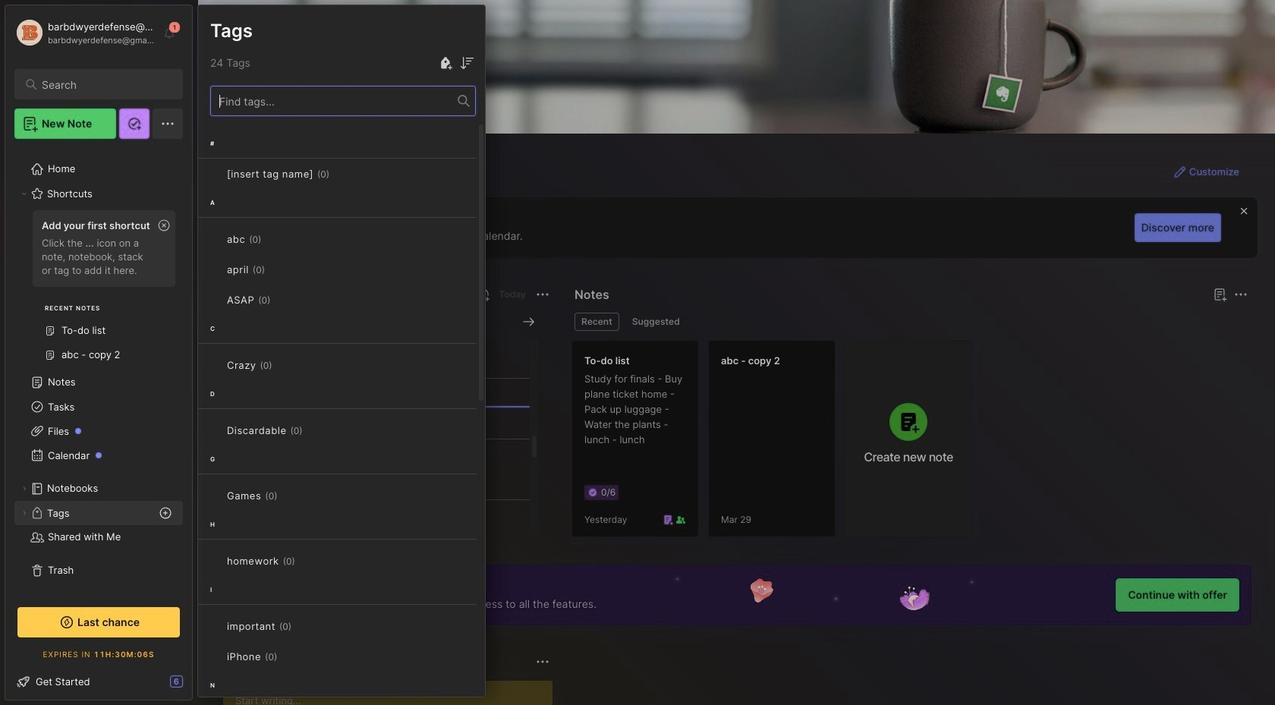 Task type: vqa. For each thing, say whether or not it's contained in the screenshot.
2nd tab from right
yes



Task type: describe. For each thing, give the bounding box(es) containing it.
none search field inside 'main' element
[[42, 75, 169, 93]]

2 tab from the left
[[626, 313, 687, 331]]

Help and Learning task checklist field
[[5, 670, 192, 694]]

Search text field
[[42, 77, 169, 92]]

1 horizontal spatial row group
[[572, 340, 982, 547]]

new task image
[[475, 287, 490, 302]]

expand tags image
[[20, 509, 29, 518]]

create new tag image
[[437, 54, 455, 72]]

1 tab from the left
[[575, 313, 620, 331]]



Task type: locate. For each thing, give the bounding box(es) containing it.
main element
[[0, 0, 197, 706]]

0 horizontal spatial tab
[[575, 313, 620, 331]]

tree inside 'main' element
[[5, 148, 192, 592]]

Start writing… text field
[[235, 681, 552, 706]]

sort options image
[[458, 54, 476, 72]]

None search field
[[42, 75, 169, 93]]

group inside 'tree'
[[14, 206, 183, 377]]

group
[[14, 206, 183, 377]]

tree
[[5, 148, 192, 592]]

Account field
[[14, 17, 155, 48]]

tag actions image
[[265, 264, 289, 276]]

Tag actions field
[[330, 166, 354, 182], [265, 262, 289, 277], [271, 292, 295, 308], [278, 488, 302, 504], [295, 554, 320, 569], [277, 649, 302, 665]]

expand notebooks image
[[20, 485, 29, 494]]

row group
[[198, 128, 485, 706], [572, 340, 982, 547]]

click to collapse image
[[192, 677, 203, 696]]

tab list
[[575, 313, 1246, 331]]

0 horizontal spatial row group
[[198, 128, 485, 706]]

1 horizontal spatial tab
[[626, 313, 687, 331]]

Sort field
[[458, 54, 476, 72]]

tag actions image
[[330, 168, 354, 180], [271, 294, 295, 306], [278, 490, 302, 502], [295, 555, 320, 567], [277, 651, 302, 663]]

Find tags… text field
[[211, 91, 458, 111]]

tab
[[575, 313, 620, 331], [626, 313, 687, 331]]



